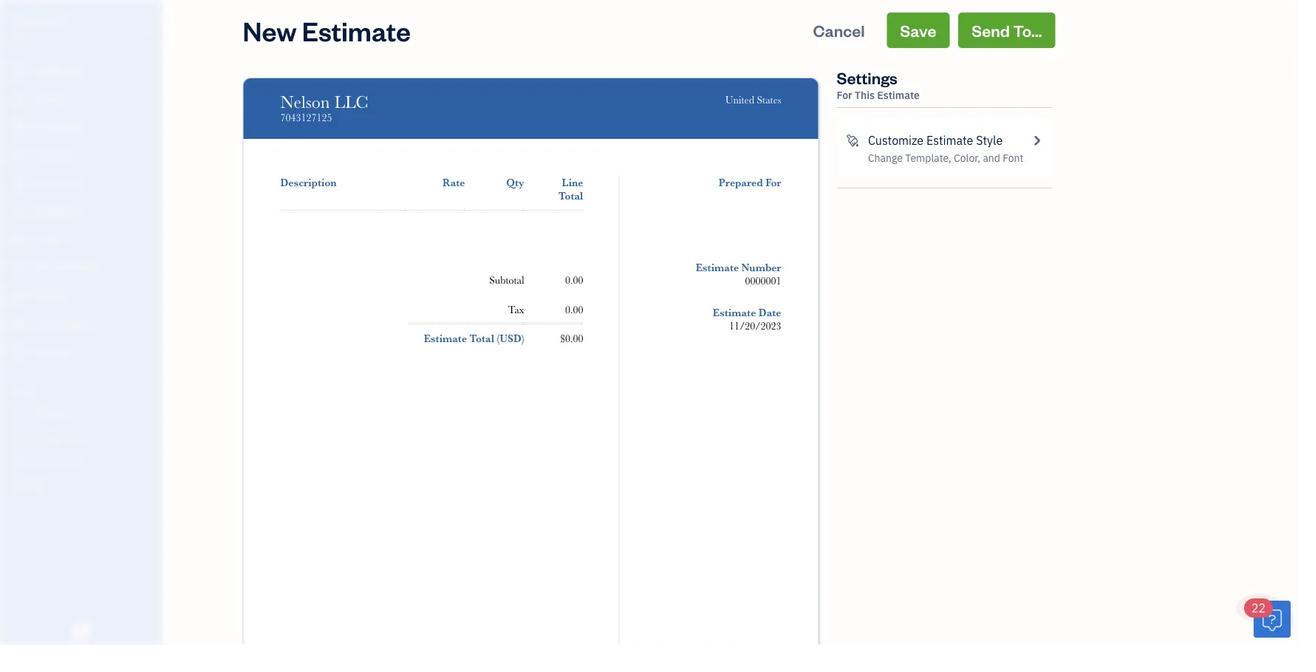 Task type: vqa. For each thing, say whether or not it's contained in the screenshot.
the $0.00 /hr set cost rate
no



Task type: locate. For each thing, give the bounding box(es) containing it.
total left the (
[[470, 332, 494, 344]]

1 0.00 from the top
[[565, 274, 583, 286]]

color,
[[954, 151, 981, 165]]

$0.00
[[560, 332, 583, 344]]

llc inside nelson llc 7043127125
[[334, 92, 368, 112]]

nelson inside nelson llc 7043127125
[[280, 92, 330, 112]]

total for line
[[559, 190, 583, 202]]

new
[[243, 13, 297, 48]]

money image
[[10, 289, 27, 304]]

total down line
[[559, 190, 583, 202]]

0 vertical spatial llc
[[52, 13, 72, 28]]

1 horizontal spatial total
[[559, 190, 583, 202]]

chart image
[[10, 317, 27, 332]]

estimate total ( usd )
[[424, 332, 524, 344]]

settings image
[[11, 477, 158, 489]]

estimate date
[[713, 307, 781, 319]]

1 vertical spatial 0.00
[[565, 304, 583, 315]]

1 vertical spatial nelson
[[280, 92, 330, 112]]

change template, color, and font
[[868, 151, 1024, 165]]

0 vertical spatial nelson
[[12, 13, 50, 28]]

send to... button
[[958, 13, 1055, 48]]

for left "this"
[[837, 88, 852, 102]]

save button
[[887, 13, 950, 48]]

0 horizontal spatial nelson
[[12, 13, 50, 28]]

nelson llc 7043127125
[[280, 92, 368, 123]]

1 vertical spatial for
[[766, 177, 781, 188]]

chevronright image
[[1030, 132, 1044, 149]]

prepared for
[[719, 177, 781, 188]]

this
[[855, 88, 875, 102]]

llc
[[52, 13, 72, 28], [334, 92, 368, 112]]

date
[[759, 307, 781, 319]]

llc for nelson llc 7043127125
[[334, 92, 368, 112]]

cancel button
[[800, 13, 878, 48]]

7043127125
[[280, 112, 332, 123]]

1 horizontal spatial for
[[837, 88, 852, 102]]

main element
[[0, 0, 199, 645]]

send to...
[[972, 20, 1042, 41]]

nelson for nelson llc owner
[[12, 13, 50, 28]]

0 vertical spatial 0.00
[[565, 274, 583, 286]]

nelson for nelson llc 7043127125
[[280, 92, 330, 112]]

0 vertical spatial total
[[559, 190, 583, 202]]

1 horizontal spatial llc
[[334, 92, 368, 112]]

team members image
[[11, 406, 158, 418]]

and
[[983, 151, 1000, 165]]

(
[[497, 332, 500, 344]]

llc for nelson llc owner
[[52, 13, 72, 28]]

0 horizontal spatial total
[[470, 332, 494, 344]]

0.00
[[565, 274, 583, 286], [565, 304, 583, 315]]

1 vertical spatial llc
[[334, 92, 368, 112]]

22 button
[[1244, 598, 1291, 638]]

nelson
[[12, 13, 50, 28], [280, 92, 330, 112]]

llc inside 'nelson llc owner'
[[52, 13, 72, 28]]

template,
[[905, 151, 951, 165]]

1 vertical spatial total
[[470, 332, 494, 344]]

new estimate
[[243, 13, 411, 48]]

rate
[[443, 177, 465, 188]]

timer image
[[10, 261, 27, 276]]

1 horizontal spatial nelson
[[280, 92, 330, 112]]

number
[[742, 262, 781, 274]]

for inside settings for this estimate
[[837, 88, 852, 102]]

0 horizontal spatial for
[[766, 177, 781, 188]]

nelson inside 'nelson llc owner'
[[12, 13, 50, 28]]

estimate
[[302, 13, 411, 48], [877, 88, 920, 102], [926, 133, 973, 148], [696, 262, 739, 274], [713, 307, 756, 319], [424, 332, 467, 344]]

0 vertical spatial for
[[837, 88, 852, 102]]

payment image
[[10, 177, 27, 191]]

to...
[[1013, 20, 1042, 41]]

0 horizontal spatial llc
[[52, 13, 72, 28]]

report image
[[10, 345, 27, 360]]

total
[[559, 190, 583, 202], [470, 332, 494, 344]]

dashboard image
[[10, 64, 27, 79]]

resource center badge image
[[1254, 601, 1291, 638]]

items and services image
[[11, 430, 158, 442]]

for
[[837, 88, 852, 102], [766, 177, 781, 188]]

Enter an Estimate # text field
[[744, 275, 781, 287]]

for right prepared
[[766, 177, 781, 188]]



Task type: describe. For each thing, give the bounding box(es) containing it.
settings for this estimate
[[837, 67, 920, 102]]

cancel
[[813, 20, 865, 41]]

united
[[725, 94, 754, 106]]

change
[[868, 151, 903, 165]]

owner
[[12, 30, 39, 41]]

states
[[757, 94, 781, 106]]

line
[[562, 177, 583, 188]]

)
[[521, 332, 524, 344]]

subtotal
[[489, 274, 524, 286]]

2 0.00 from the top
[[565, 304, 583, 315]]

invoice image
[[10, 149, 27, 163]]

total for estimate
[[470, 332, 494, 344]]

client image
[[10, 92, 27, 107]]

description
[[280, 177, 337, 188]]

nelson llc owner
[[12, 13, 72, 41]]

settings
[[837, 67, 898, 88]]

line total
[[559, 177, 583, 202]]

save
[[900, 20, 936, 41]]

apps image
[[11, 383, 158, 395]]

project image
[[10, 233, 27, 248]]

style
[[976, 133, 1003, 148]]

usd
[[500, 332, 521, 344]]

send
[[972, 20, 1010, 41]]

for for settings
[[837, 88, 852, 102]]

for for prepared
[[766, 177, 781, 188]]

bank connections image
[[11, 454, 158, 465]]

prepared
[[719, 177, 763, 188]]

expense image
[[10, 205, 27, 219]]

estimate image
[[10, 120, 27, 135]]

tax
[[508, 304, 524, 315]]

customize estimate style
[[868, 133, 1003, 148]]

estimate inside settings for this estimate
[[877, 88, 920, 102]]

Estimate date in MM/DD/YYYY format text field
[[704, 320, 793, 332]]

font
[[1003, 151, 1024, 165]]

customize
[[868, 133, 924, 148]]

paintbrush image
[[846, 132, 859, 149]]

qty
[[506, 177, 524, 188]]

22
[[1252, 600, 1266, 616]]

united states
[[725, 94, 781, 106]]

estimate number
[[696, 262, 781, 274]]

freshbooks image
[[69, 621, 93, 639]]



